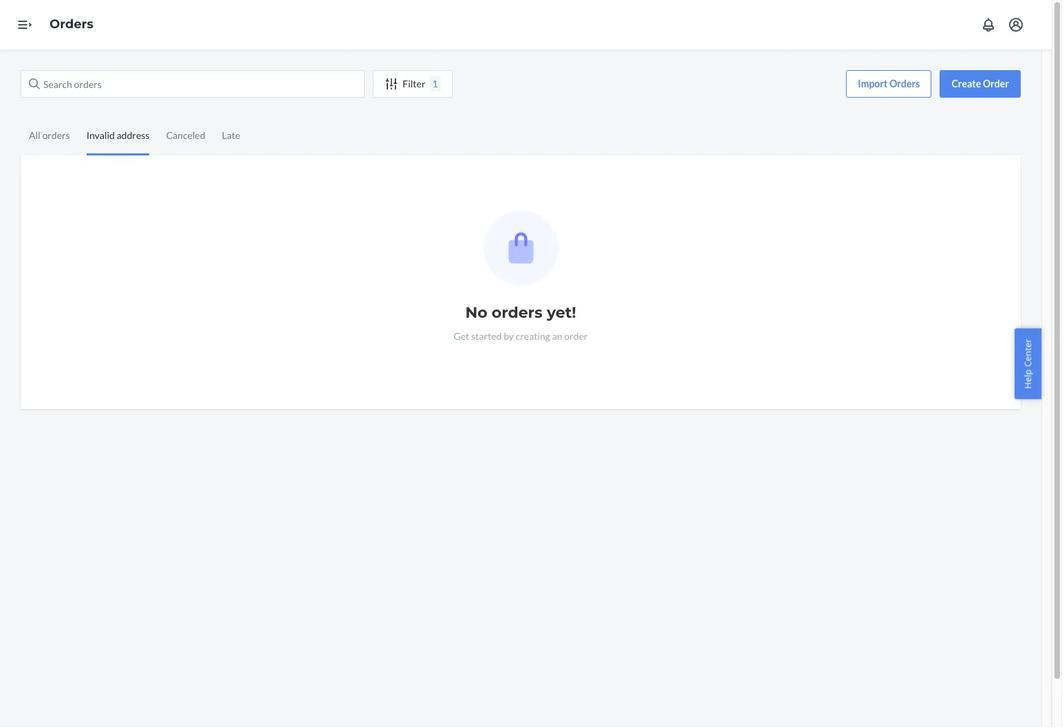 Task type: locate. For each thing, give the bounding box(es) containing it.
open navigation image
[[17, 17, 33, 33]]

an
[[553, 330, 563, 342]]

orders right all
[[42, 129, 70, 141]]

canceled
[[166, 129, 206, 141]]

yet!
[[547, 304, 577, 322]]

late
[[222, 129, 241, 141]]

Search orders text field
[[21, 70, 365, 98]]

orders right import
[[890, 78, 921, 90]]

started
[[472, 330, 502, 342]]

filter
[[403, 78, 426, 90]]

filter 1
[[403, 78, 438, 90]]

orders for no
[[492, 304, 543, 322]]

by
[[504, 330, 514, 342]]

0 vertical spatial orders
[[42, 129, 70, 141]]

invalid
[[87, 129, 115, 141]]

0 vertical spatial orders
[[50, 17, 94, 32]]

0 horizontal spatial orders
[[42, 129, 70, 141]]

help
[[1023, 369, 1035, 389]]

no orders yet!
[[466, 304, 577, 322]]

create order
[[952, 78, 1010, 90]]

orders up the get started by creating an order
[[492, 304, 543, 322]]

1 horizontal spatial orders
[[492, 304, 543, 322]]

orders right open navigation icon
[[50, 17, 94, 32]]

empty list image
[[484, 211, 559, 286]]

1 vertical spatial orders
[[890, 78, 921, 90]]

order
[[565, 330, 588, 342]]

get started by creating an order
[[454, 330, 588, 342]]

orders
[[42, 129, 70, 141], [492, 304, 543, 322]]

search image
[[29, 78, 40, 90]]

open account menu image
[[1009, 17, 1025, 33]]

1 vertical spatial orders
[[492, 304, 543, 322]]

help center button
[[1016, 329, 1042, 399]]

1 horizontal spatial orders
[[890, 78, 921, 90]]

orders
[[50, 17, 94, 32], [890, 78, 921, 90]]



Task type: vqa. For each thing, say whether or not it's contained in the screenshot.
Create Order link
yes



Task type: describe. For each thing, give the bounding box(es) containing it.
0 horizontal spatial orders
[[50, 17, 94, 32]]

import
[[859, 78, 888, 90]]

orders link
[[50, 17, 94, 32]]

center
[[1023, 339, 1035, 367]]

address
[[117, 129, 150, 141]]

all
[[29, 129, 40, 141]]

help center
[[1023, 339, 1035, 389]]

all orders
[[29, 129, 70, 141]]

orders inside button
[[890, 78, 921, 90]]

order
[[984, 78, 1010, 90]]

create
[[952, 78, 982, 90]]

get
[[454, 330, 470, 342]]

no
[[466, 304, 488, 322]]

invalid address
[[87, 129, 150, 141]]

create order link
[[941, 70, 1022, 98]]

import orders button
[[847, 70, 932, 98]]

orders for all
[[42, 129, 70, 141]]

1
[[433, 78, 438, 90]]

import orders
[[859, 78, 921, 90]]

open notifications image
[[981, 17, 998, 33]]

creating
[[516, 330, 551, 342]]



